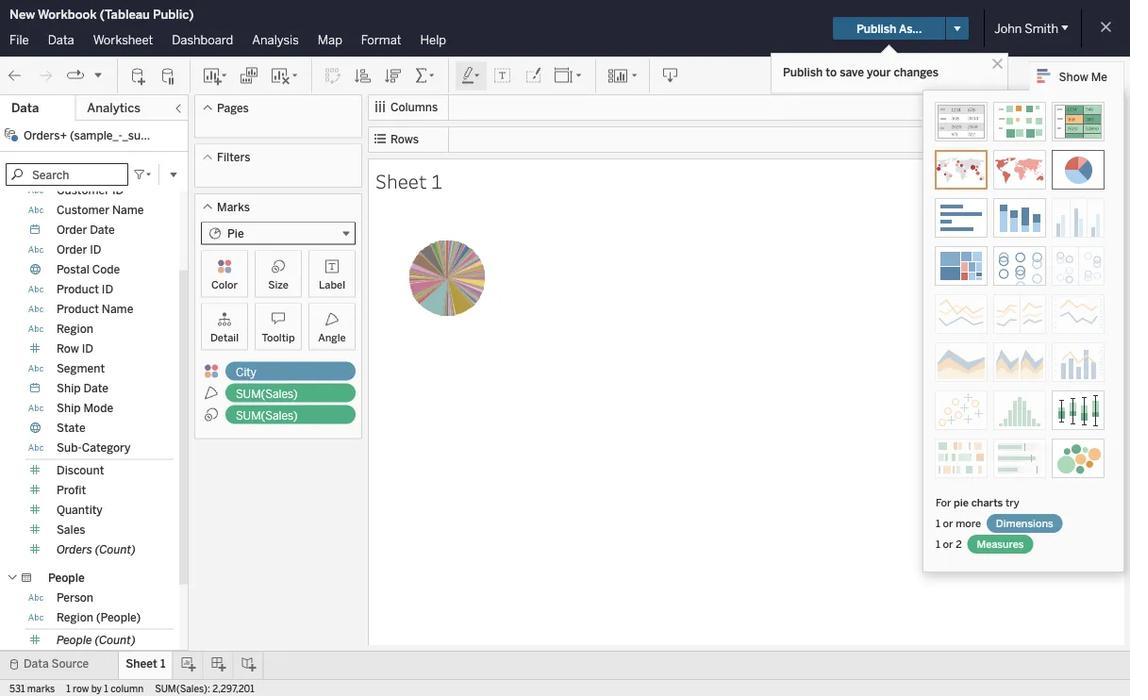 Task type: locate. For each thing, give the bounding box(es) containing it.
1 sum(sales) from the top
[[236, 387, 298, 401]]

color
[[211, 278, 238, 291]]

sheet down rows
[[376, 168, 427, 194]]

1 horizontal spatial sheet 1
[[376, 168, 443, 194]]

date down customer name
[[90, 223, 115, 237]]

publish to save your changes
[[784, 65, 939, 79]]

publish left the as... on the right
[[857, 21, 897, 35]]

0 vertical spatial region
[[57, 322, 93, 336]]

people up person
[[48, 572, 85, 585]]

1 vertical spatial sum(sales)
[[236, 409, 298, 422]]

1 vertical spatial publish
[[784, 65, 824, 79]]

1 vertical spatial name
[[102, 303, 133, 316]]

customer up customer name
[[57, 184, 110, 197]]

replay animation image
[[66, 66, 85, 85], [93, 69, 104, 80]]

format workbook image
[[524, 67, 543, 85]]

1 left row
[[66, 683, 71, 695]]

1 vertical spatial region
[[57, 611, 93, 625]]

ship
[[57, 382, 81, 396], [57, 402, 81, 415]]

1 customer from the top
[[57, 184, 110, 197]]

highlight image
[[461, 67, 482, 85]]

data up 531 marks
[[24, 658, 49, 671]]

swap rows and columns image
[[324, 67, 343, 85]]

data down workbook
[[48, 32, 74, 47]]

date up mode
[[83, 382, 109, 396]]

1 product from the top
[[57, 283, 99, 296]]

name for product name
[[102, 303, 133, 316]]

id for customer id
[[112, 184, 124, 197]]

2,297,201
[[213, 683, 255, 695]]

2 product from the top
[[57, 303, 99, 316]]

1 horizontal spatial publish
[[857, 21, 897, 35]]

product name
[[57, 303, 133, 316]]

customer up 'order date'
[[57, 203, 110, 217]]

(count) down (people)
[[95, 634, 136, 648]]

id up postal code at the top left of page
[[90, 243, 102, 257]]

order up postal
[[57, 243, 87, 257]]

1 vertical spatial or
[[944, 538, 954, 551]]

customer for customer name
[[57, 203, 110, 217]]

publish left "to"
[[784, 65, 824, 79]]

data source
[[24, 658, 89, 671]]

0 vertical spatial order
[[57, 223, 87, 237]]

2 region from the top
[[57, 611, 93, 625]]

or left "more"
[[944, 517, 954, 530]]

(count) right orders
[[95, 543, 136, 557]]

1 vertical spatial order
[[57, 243, 87, 257]]

changes
[[894, 65, 939, 79]]

discount
[[57, 464, 104, 478]]

0 horizontal spatial replay animation image
[[66, 66, 85, 85]]

show me
[[1060, 70, 1108, 83]]

1 or from the top
[[944, 517, 954, 530]]

postal
[[57, 263, 90, 277]]

0 horizontal spatial sheet 1
[[126, 658, 166, 671]]

marks. press enter to open the view data window.. use arrow keys to navigate data visualization elements. image
[[372, 203, 523, 354]]

2 order from the top
[[57, 243, 87, 257]]

or for 2
[[944, 538, 954, 551]]

order for order id
[[57, 243, 87, 257]]

people
[[48, 572, 85, 585], [57, 634, 92, 648]]

as...
[[900, 21, 923, 35]]

region
[[57, 322, 93, 336], [57, 611, 93, 625]]

0 vertical spatial data
[[48, 32, 74, 47]]

id down code
[[102, 283, 113, 296]]

0 vertical spatial ship
[[57, 382, 81, 396]]

0 vertical spatial sheet
[[376, 168, 427, 194]]

or left '2'
[[944, 538, 954, 551]]

pause auto updates image
[[160, 67, 178, 85]]

1 vertical spatial people
[[57, 634, 92, 648]]

0 vertical spatial date
[[90, 223, 115, 237]]

date
[[90, 223, 115, 237], [83, 382, 109, 396]]

region for region (people)
[[57, 611, 93, 625]]

2 or from the top
[[944, 538, 954, 551]]

2 sum(sales) from the top
[[236, 409, 298, 422]]

recommended image
[[936, 150, 988, 190]]

help
[[421, 32, 447, 47]]

product down product id
[[57, 303, 99, 316]]

2 ship from the top
[[57, 402, 81, 415]]

name
[[112, 203, 144, 217], [102, 303, 133, 316]]

0 horizontal spatial publish
[[784, 65, 824, 79]]

code
[[92, 263, 120, 277]]

order up order id
[[57, 223, 87, 237]]

publish for publish as...
[[857, 21, 897, 35]]

new worksheet image
[[202, 67, 228, 85]]

order date
[[57, 223, 115, 237]]

1 ship from the top
[[57, 382, 81, 396]]

sheet 1
[[376, 168, 443, 194], [126, 658, 166, 671]]

by
[[91, 683, 102, 695]]

publish
[[857, 21, 897, 35], [784, 65, 824, 79]]

file
[[9, 32, 29, 47]]

orders (count)
[[57, 543, 136, 557]]

1 vertical spatial (count)
[[95, 634, 136, 648]]

0 vertical spatial (count)
[[95, 543, 136, 557]]

1 vertical spatial customer
[[57, 203, 110, 217]]

2 vertical spatial data
[[24, 658, 49, 671]]

0 vertical spatial people
[[48, 572, 85, 585]]

0 vertical spatial customer
[[57, 184, 110, 197]]

ship down segment
[[57, 382, 81, 396]]

id
[[112, 184, 124, 197], [90, 243, 102, 257], [102, 283, 113, 296], [82, 342, 93, 356]]

0 vertical spatial product
[[57, 283, 99, 296]]

2 (count) from the top
[[95, 634, 136, 648]]

region up row id in the left of the page
[[57, 322, 93, 336]]

date for order date
[[90, 223, 115, 237]]

data down undo image
[[11, 101, 39, 116]]

sheet 1 up column
[[126, 658, 166, 671]]

show/hide cards image
[[608, 67, 638, 85]]

ship up state
[[57, 402, 81, 415]]

1 vertical spatial ship
[[57, 402, 81, 415]]

(count)
[[95, 543, 136, 557], [95, 634, 136, 648]]

or
[[944, 517, 954, 530], [944, 538, 954, 551]]

row
[[57, 342, 79, 356]]

replay animation image up analytics at top
[[93, 69, 104, 80]]

people for people (count)
[[57, 634, 92, 648]]

2
[[956, 538, 963, 551]]

0 vertical spatial sum(sales)
[[236, 387, 298, 401]]

replay animation image right redo image
[[66, 66, 85, 85]]

1 vertical spatial product
[[57, 303, 99, 316]]

publish inside button
[[857, 21, 897, 35]]

collapse image
[[173, 103, 184, 114]]

sheet 1 down rows
[[376, 168, 443, 194]]

1 vertical spatial sheet 1
[[126, 658, 166, 671]]

2 customer from the top
[[57, 203, 110, 217]]

data
[[48, 32, 74, 47], [11, 101, 39, 116], [24, 658, 49, 671]]

sort city descending by sales image
[[384, 67, 403, 85]]

marks
[[217, 200, 250, 214]]

1
[[431, 168, 443, 194], [936, 517, 941, 530], [936, 538, 941, 551], [160, 658, 166, 671], [66, 683, 71, 695], [104, 683, 108, 695]]

1 vertical spatial date
[[83, 382, 109, 396]]

source
[[51, 658, 89, 671]]

id up customer name
[[112, 184, 124, 197]]

charts
[[972, 497, 1004, 509]]

filters
[[217, 151, 251, 164]]

city
[[236, 365, 257, 379]]

profit
[[57, 484, 86, 498]]

name down the customer id at top
[[112, 203, 144, 217]]

product id
[[57, 283, 113, 296]]

region down person
[[57, 611, 93, 625]]

columns
[[391, 101, 438, 114]]

workbook
[[38, 7, 97, 22]]

region (people)
[[57, 611, 141, 625]]

new
[[9, 7, 35, 22]]

0 vertical spatial publish
[[857, 21, 897, 35]]

1 vertical spatial sheet
[[126, 658, 158, 671]]

0 vertical spatial or
[[944, 517, 954, 530]]

id for product id
[[102, 283, 113, 296]]

order id
[[57, 243, 102, 257]]

publish as...
[[857, 21, 923, 35]]

1 horizontal spatial replay animation image
[[93, 69, 104, 80]]

category
[[82, 441, 131, 455]]

quantity
[[57, 504, 103, 517]]

1 (count) from the top
[[95, 543, 136, 557]]

sheet up column
[[126, 658, 158, 671]]

people up 'source'
[[57, 634, 92, 648]]

1 order from the top
[[57, 223, 87, 237]]

customer for customer id
[[57, 184, 110, 197]]

product
[[57, 283, 99, 296], [57, 303, 99, 316]]

close image
[[989, 55, 1007, 73]]

sum(sales)
[[236, 387, 298, 401], [236, 409, 298, 422]]

1 down "columns"
[[431, 168, 443, 194]]

postal code
[[57, 263, 120, 277]]

smith
[[1025, 21, 1059, 36]]

order
[[57, 223, 87, 237], [57, 243, 87, 257]]

ship date
[[57, 382, 109, 396]]

id right row
[[82, 342, 93, 356]]

product down postal
[[57, 283, 99, 296]]

0 vertical spatial name
[[112, 203, 144, 217]]

ship for ship date
[[57, 382, 81, 396]]

(count) for people (count)
[[95, 634, 136, 648]]

measures
[[977, 538, 1025, 551]]

sub-category
[[57, 441, 131, 455]]

name down product id
[[102, 303, 133, 316]]

public)
[[153, 7, 194, 22]]

sales
[[57, 523, 85, 537]]

1 region from the top
[[57, 322, 93, 336]]



Task type: vqa. For each thing, say whether or not it's contained in the screenshot.
Salesforce Logo
no



Task type: describe. For each thing, give the bounding box(es) containing it.
analytics
[[87, 101, 141, 116]]

rows
[[391, 133, 419, 146]]

people (count)
[[57, 634, 136, 648]]

pages
[[217, 101, 249, 115]]

undo image
[[6, 67, 25, 85]]

ship for ship mode
[[57, 402, 81, 415]]

Search text field
[[6, 163, 128, 186]]

me
[[1092, 70, 1108, 83]]

show mark labels image
[[494, 67, 513, 85]]

region for region
[[57, 322, 93, 336]]

dimensions
[[997, 517, 1054, 530]]

sub-
[[57, 441, 82, 455]]

order for order date
[[57, 223, 87, 237]]

531 marks
[[9, 683, 55, 695]]

mode
[[83, 402, 113, 415]]

to
[[826, 65, 838, 79]]

show me button
[[1030, 61, 1125, 91]]

row id
[[57, 342, 93, 356]]

tooltip
[[262, 331, 295, 344]]

label
[[319, 278, 346, 291]]

publish as... button
[[834, 17, 946, 40]]

marks
[[27, 683, 55, 695]]

id for order id
[[90, 243, 102, 257]]

size
[[268, 278, 289, 291]]

1 up sum(sales):
[[160, 658, 166, 671]]

new workbook (tableau public)
[[9, 7, 194, 22]]

_superstore
[[122, 128, 186, 142]]

save
[[840, 65, 865, 79]]

more
[[956, 517, 982, 530]]

people for people
[[48, 572, 85, 585]]

john smith
[[995, 21, 1059, 36]]

1 horizontal spatial sheet
[[376, 168, 427, 194]]

(people)
[[96, 611, 141, 625]]

for
[[936, 497, 952, 509]]

orders
[[57, 543, 92, 557]]

dashboard
[[172, 32, 233, 47]]

orders+
[[24, 128, 67, 142]]

ship mode
[[57, 402, 113, 415]]

map
[[318, 32, 343, 47]]

product for product id
[[57, 283, 99, 296]]

or for more
[[944, 517, 954, 530]]

your
[[867, 65, 892, 79]]

customer id
[[57, 184, 124, 197]]

redo image
[[36, 67, 55, 85]]

for pie charts try
[[936, 497, 1020, 509]]

(count) for orders (count)
[[95, 543, 136, 557]]

531
[[9, 683, 25, 695]]

angle
[[318, 331, 346, 344]]

0 vertical spatial sheet 1
[[376, 168, 443, 194]]

pie
[[955, 497, 970, 509]]

(tableau
[[100, 7, 150, 22]]

row
[[73, 683, 89, 695]]

1 down for
[[936, 517, 941, 530]]

clear sheet image
[[270, 67, 300, 85]]

customer name
[[57, 203, 144, 217]]

try
[[1006, 497, 1020, 509]]

sum(sales):
[[155, 683, 210, 695]]

0 horizontal spatial sheet
[[126, 658, 158, 671]]

publish for publish to save your changes
[[784, 65, 824, 79]]

person
[[57, 591, 93, 605]]

download image
[[662, 67, 681, 85]]

1 right by
[[104, 683, 108, 695]]

fit image
[[554, 67, 584, 85]]

segment
[[57, 362, 105, 376]]

orders+ (sample_-_superstore (1))
[[24, 128, 207, 142]]

sort city ascending by sales image
[[354, 67, 373, 85]]

1 row by 1 column
[[66, 683, 144, 695]]

1 vertical spatial data
[[11, 101, 39, 116]]

new data source image
[[129, 67, 148, 85]]

1 or 2
[[936, 538, 965, 551]]

state
[[57, 422, 86, 435]]

totals image
[[414, 67, 437, 85]]

column
[[111, 683, 144, 695]]

format
[[361, 32, 402, 47]]

analysis
[[252, 32, 299, 47]]

id for row id
[[82, 342, 93, 356]]

date for ship date
[[83, 382, 109, 396]]

name for customer name
[[112, 203, 144, 217]]

john
[[995, 21, 1023, 36]]

1 left '2'
[[936, 538, 941, 551]]

worksheet
[[93, 32, 153, 47]]

1 or more
[[936, 517, 984, 530]]

(sample_-
[[70, 128, 123, 142]]

show
[[1060, 70, 1089, 83]]

product for product name
[[57, 303, 99, 316]]

detail
[[210, 331, 239, 344]]

sum(sales): 2,297,201
[[155, 683, 255, 695]]

(1))
[[189, 128, 207, 142]]

duplicate image
[[240, 67, 259, 85]]



